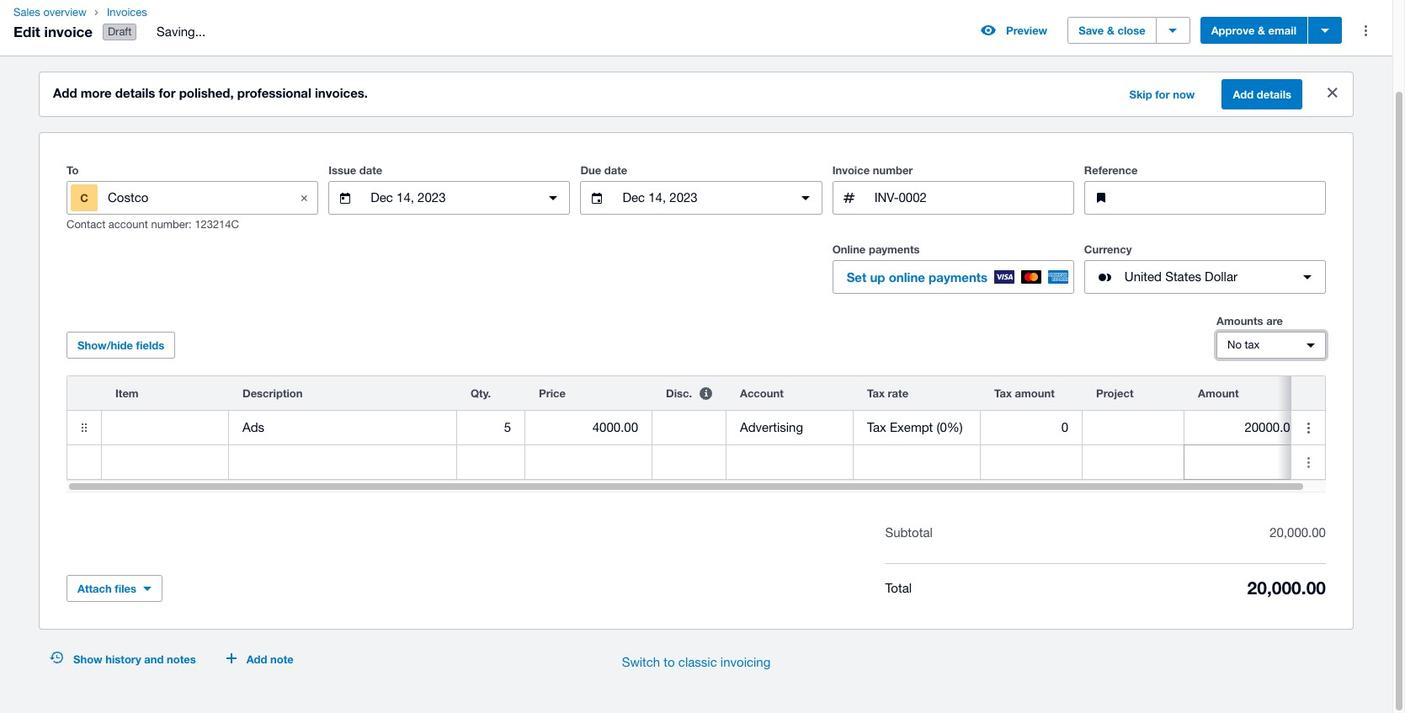 Task type: describe. For each thing, give the bounding box(es) containing it.
qty.
[[471, 387, 491, 400]]

files
[[115, 582, 136, 595]]

overview
[[43, 6, 87, 19]]

more
[[81, 85, 112, 100]]

price
[[539, 387, 566, 400]]

save
[[1079, 24, 1104, 37]]

add details
[[1233, 88, 1291, 101]]

tax for tax exempt (0%)
[[867, 420, 886, 435]]

show/hide
[[77, 339, 133, 352]]

payments inside popup button
[[929, 270, 988, 285]]

set up online payments
[[847, 270, 988, 285]]

now
[[1173, 88, 1195, 101]]

account
[[740, 387, 784, 400]]

none field project-autocompleter
[[1083, 411, 1184, 445]]

set
[[847, 270, 867, 285]]

more information on discount image
[[689, 376, 722, 410]]

for inside button
[[1155, 88, 1170, 101]]

Issue date text field
[[369, 182, 530, 214]]

save & close
[[1079, 24, 1146, 37]]

amount field for 1st 'more line item options' icon from the bottom
[[1185, 446, 1311, 478]]

invoice
[[832, 163, 870, 177]]

total
[[885, 581, 912, 595]]

show/hide fields button
[[67, 332, 175, 359]]

amount
[[1015, 387, 1055, 400]]

reference
[[1084, 163, 1138, 177]]

invoices.
[[315, 85, 368, 100]]

price field for quantity field for 1st 'more line item options' icon from the bottom
[[525, 446, 652, 478]]

are
[[1266, 314, 1283, 328]]

united
[[1125, 270, 1162, 284]]

tax rate
[[867, 387, 908, 400]]

states
[[1165, 270, 1201, 284]]

more invoice options image
[[1349, 14, 1382, 47]]

price field for first 'more line item options' icon's quantity field
[[525, 412, 652, 444]]

0 vertical spatial 20,000.00
[[1270, 525, 1326, 540]]

approve
[[1211, 24, 1255, 37]]

Due date text field
[[621, 182, 782, 214]]

invoicing
[[721, 655, 771, 669]]

more line item options element
[[1291, 376, 1325, 410]]

close image
[[287, 181, 321, 215]]

skip for now
[[1129, 88, 1195, 101]]

Account text field
[[727, 412, 853, 444]]

approve & email button
[[1200, 17, 1307, 44]]

currency
[[1084, 243, 1132, 256]]

more date options image
[[789, 181, 822, 215]]

tax amount
[[994, 387, 1055, 400]]

attach
[[77, 582, 112, 595]]

account
[[108, 218, 148, 231]]

inventory item text field for description text field corresponding to quantity field for 1st 'more line item options' icon from the bottom
[[102, 446, 228, 478]]

2 more line item options image from the top
[[1291, 445, 1325, 479]]

rate
[[888, 387, 908, 400]]

disc.
[[666, 387, 692, 400]]

show history and notes button
[[40, 646, 206, 673]]

123214c
[[195, 218, 239, 231]]

date for issue date
[[359, 163, 382, 177]]

issue
[[329, 163, 356, 177]]

history
[[105, 653, 141, 666]]

preview
[[1006, 24, 1047, 37]]

switch
[[622, 655, 660, 669]]

no
[[1227, 339, 1242, 351]]

add more details for polished, professional invoices.
[[53, 85, 368, 100]]

Discount field
[[652, 412, 726, 444]]

(0%)
[[937, 420, 963, 435]]

save & close button
[[1068, 17, 1156, 44]]

quantity field for 1st 'more line item options' icon from the bottom
[[457, 446, 524, 478]]

add note button
[[216, 646, 304, 673]]

add for add note
[[246, 653, 267, 666]]

& for email
[[1258, 24, 1265, 37]]

close image
[[1316, 76, 1350, 110]]

0 horizontal spatial for
[[159, 85, 176, 100]]

due date
[[580, 163, 627, 177]]

add more details for polished, professional invoices. status
[[40, 73, 1353, 116]]

item
[[115, 387, 139, 400]]

invoice line item list element
[[67, 376, 1346, 480]]

inventory item text field for description text field for first 'more line item options' icon's quantity field
[[102, 412, 228, 444]]

add for add details
[[1233, 88, 1254, 101]]

preview button
[[971, 17, 1058, 44]]

exempt
[[890, 420, 933, 435]]

skip for now button
[[1119, 81, 1205, 108]]

invoices link
[[100, 4, 219, 21]]

switch to classic invoicing button
[[608, 646, 784, 680]]

sales
[[13, 6, 40, 19]]

show history and notes
[[73, 653, 196, 666]]

issue date
[[329, 163, 382, 177]]

quantity field for first 'more line item options' icon
[[457, 412, 524, 444]]

note
[[270, 653, 294, 666]]

description
[[242, 387, 303, 400]]

Reference text field
[[1125, 182, 1325, 214]]

classic
[[678, 655, 717, 669]]

contact account number: 123214c
[[67, 218, 239, 231]]

and
[[144, 653, 164, 666]]

united states dollar button
[[1084, 260, 1326, 294]]

add note
[[246, 653, 294, 666]]

edit
[[13, 22, 40, 40]]

date for due date
[[604, 163, 627, 177]]

close
[[1118, 24, 1146, 37]]

invoice number
[[832, 163, 913, 177]]

1 more line item options image from the top
[[1291, 411, 1325, 445]]

0 horizontal spatial details
[[115, 85, 155, 100]]

edit invoice
[[13, 22, 93, 40]]

due
[[580, 163, 601, 177]]



Task type: locate. For each thing, give the bounding box(es) containing it.
Quantity field
[[457, 412, 524, 444], [457, 446, 524, 478]]

tax left the amount
[[994, 387, 1012, 400]]

approve & email
[[1211, 24, 1296, 37]]

1 vertical spatial quantity field
[[457, 446, 524, 478]]

tax left rate
[[867, 387, 885, 400]]

2 quantity field from the top
[[457, 446, 524, 478]]

0 horizontal spatial &
[[1107, 24, 1115, 37]]

tax
[[1245, 339, 1260, 351]]

1 horizontal spatial &
[[1258, 24, 1265, 37]]

0 vertical spatial payments
[[869, 243, 920, 256]]

united states dollar
[[1125, 270, 1238, 284]]

for left polished,
[[159, 85, 176, 100]]

2 inventory item text field from the top
[[102, 446, 228, 478]]

Price field
[[525, 412, 652, 444], [525, 446, 652, 478]]

amounts are
[[1217, 314, 1283, 328]]

invoice
[[44, 22, 93, 40]]

set up online payments button
[[832, 260, 1074, 294]]

1 vertical spatial 20,000.00
[[1247, 578, 1326, 599]]

show
[[73, 653, 102, 666]]

1 horizontal spatial payments
[[929, 270, 988, 285]]

for
[[159, 85, 176, 100], [1155, 88, 1170, 101]]

date right issue
[[359, 163, 382, 177]]

tax for tax amount
[[994, 387, 1012, 400]]

0 horizontal spatial payments
[[869, 243, 920, 256]]

professional
[[237, 85, 311, 100]]

1 amount field from the top
[[1185, 412, 1311, 444]]

None field
[[102, 411, 228, 445], [727, 411, 853, 445], [1083, 411, 1184, 445], [102, 445, 228, 479], [102, 411, 228, 445], [102, 445, 228, 479]]

2 date from the left
[[604, 163, 627, 177]]

online payments
[[832, 243, 920, 256]]

add right now
[[1233, 88, 1254, 101]]

Description text field
[[229, 412, 456, 444], [229, 446, 456, 478]]

1 price field from the top
[[525, 412, 652, 444]]

drag and drop line image
[[67, 411, 101, 445]]

2 & from the left
[[1258, 24, 1265, 37]]

1 description text field from the top
[[229, 412, 456, 444]]

1 vertical spatial amount field
[[1185, 446, 1311, 478]]

0 horizontal spatial add
[[53, 85, 77, 100]]

payments right online at top
[[929, 270, 988, 285]]

1 horizontal spatial add
[[246, 653, 267, 666]]

add left note
[[246, 653, 267, 666]]

to
[[67, 163, 79, 177]]

20,000.00
[[1270, 525, 1326, 540], [1247, 578, 1326, 599]]

online
[[832, 243, 866, 256]]

& right save
[[1107, 24, 1115, 37]]

show/hide fields
[[77, 339, 164, 352]]

1 vertical spatial payments
[[929, 270, 988, 285]]

date right "due"
[[604, 163, 627, 177]]

online
[[889, 270, 925, 285]]

1 & from the left
[[1107, 24, 1115, 37]]

2 horizontal spatial add
[[1233, 88, 1254, 101]]

Inventory item text field
[[102, 412, 228, 444], [102, 446, 228, 478]]

add left more
[[53, 85, 77, 100]]

amounts
[[1217, 314, 1263, 328]]

0 vertical spatial quantity field
[[457, 412, 524, 444]]

Invoice number text field
[[873, 182, 1073, 214]]

Amount field
[[1185, 412, 1311, 444], [1185, 446, 1311, 478]]

& left email on the top right of the page
[[1258, 24, 1265, 37]]

switch to classic invoicing
[[622, 655, 771, 669]]

up
[[870, 270, 885, 285]]

1 date from the left
[[359, 163, 382, 177]]

attach files button
[[67, 575, 163, 602]]

1 inventory item text field from the top
[[102, 412, 228, 444]]

draft
[[108, 25, 132, 38]]

details inside button
[[1257, 88, 1291, 101]]

number
[[873, 163, 913, 177]]

amount field for first 'more line item options' icon
[[1185, 412, 1311, 444]]

add for add more details for polished, professional invoices.
[[53, 85, 77, 100]]

0 horizontal spatial date
[[359, 163, 382, 177]]

for left now
[[1155, 88, 1170, 101]]

1 horizontal spatial date
[[604, 163, 627, 177]]

0 vertical spatial inventory item text field
[[102, 412, 228, 444]]

to
[[664, 655, 675, 669]]

add details button
[[1222, 79, 1302, 110]]

c
[[80, 191, 88, 205]]

0 vertical spatial price field
[[525, 412, 652, 444]]

description text field for quantity field for 1st 'more line item options' icon from the bottom
[[229, 446, 456, 478]]

0
[[1061, 420, 1068, 435]]

polished,
[[179, 85, 234, 100]]

details right more
[[115, 85, 155, 100]]

0 vertical spatial description text field
[[229, 412, 456, 444]]

invoice number element
[[832, 181, 1074, 215]]

tax left exempt
[[867, 420, 886, 435]]

1 quantity field from the top
[[457, 412, 524, 444]]

project-autocompleter text field
[[1083, 412, 1184, 444]]

1 vertical spatial more line item options image
[[1291, 445, 1325, 479]]

none field account
[[727, 411, 853, 445]]

1 vertical spatial inventory item text field
[[102, 446, 228, 478]]

1 horizontal spatial for
[[1155, 88, 1170, 101]]

details left close icon
[[1257, 88, 1291, 101]]

0 vertical spatial amount field
[[1185, 412, 1311, 444]]

skip
[[1129, 88, 1152, 101]]

project
[[1096, 387, 1134, 400]]

1 vertical spatial price field
[[525, 446, 652, 478]]

notes
[[167, 653, 196, 666]]

more line item options image
[[1291, 411, 1325, 445], [1291, 445, 1325, 479]]

0 vertical spatial more line item options image
[[1291, 411, 1325, 445]]

more date options image
[[537, 181, 570, 215]]

subtotal
[[885, 525, 933, 540]]

& for close
[[1107, 24, 1115, 37]]

description text field for first 'more line item options' icon's quantity field
[[229, 412, 456, 444]]

2 description text field from the top
[[229, 446, 456, 478]]

2 amount field from the top
[[1185, 446, 1311, 478]]

contact
[[67, 218, 105, 231]]

attach files
[[77, 582, 136, 595]]

2 price field from the top
[[525, 446, 652, 478]]

no tax
[[1227, 339, 1260, 351]]

sales overview
[[13, 6, 87, 19]]

sales overview link
[[7, 4, 93, 21]]

tax exempt (0%)
[[867, 420, 963, 435]]

email
[[1268, 24, 1296, 37]]

dollar
[[1205, 270, 1238, 284]]

add
[[53, 85, 77, 100], [1233, 88, 1254, 101], [246, 653, 267, 666]]

payments up online at top
[[869, 243, 920, 256]]

1 horizontal spatial details
[[1257, 88, 1291, 101]]

no tax button
[[1217, 332, 1326, 359]]

invoices
[[107, 6, 147, 19]]

amount
[[1198, 387, 1239, 400]]

tax for tax rate
[[867, 387, 885, 400]]

payments
[[869, 243, 920, 256], [929, 270, 988, 285]]

fields
[[136, 339, 164, 352]]

1 vertical spatial description text field
[[229, 446, 456, 478]]

saving...
[[157, 25, 206, 39]]

tax
[[867, 387, 885, 400], [994, 387, 1012, 400], [867, 420, 886, 435]]

details
[[115, 85, 155, 100], [1257, 88, 1291, 101]]



Task type: vqa. For each thing, say whether or not it's contained in the screenshot.
Issue
yes



